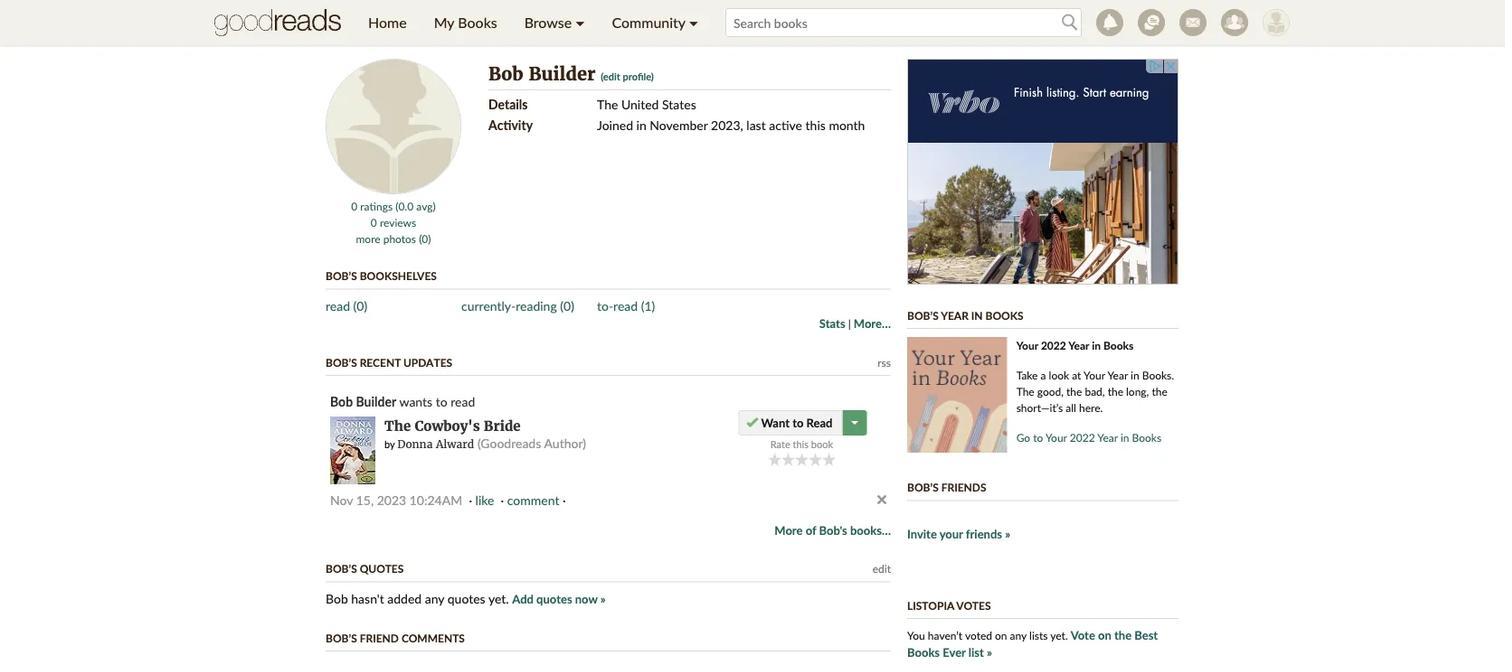 Task type: describe. For each thing, give the bounding box(es) containing it.
reading‎
[[516, 298, 557, 314]]

ever
[[943, 645, 966, 660]]

0 ratings link
[[351, 200, 393, 213]]

nov 15, 2023 10:24am link
[[330, 493, 462, 508]]

menu containing home
[[355, 0, 712, 45]]

more… link
[[854, 316, 891, 331]]

bob for bob builder
[[488, 63, 524, 85]]

voted
[[965, 630, 992, 643]]

read‎ inside to-read‎               (1) stats | more…
[[613, 298, 638, 314]]

bob's recent updates
[[326, 356, 452, 369]]

(0.0 avg) link
[[395, 200, 436, 213]]

by
[[384, 439, 395, 451]]

ratings
[[360, 200, 393, 213]]

bob's for bob's friends
[[907, 481, 939, 494]]

to-read‎               (1) link
[[597, 298, 655, 314]]

avg)
[[416, 200, 436, 213]]

read
[[806, 416, 833, 430]]

bob builder (edit profile)
[[488, 63, 654, 85]]

3 · from the left
[[563, 493, 566, 508]]

you haven't voted on any lists yet.
[[907, 630, 1071, 643]]

1 vertical spatial any
[[1010, 630, 1027, 643]]

comment
[[507, 493, 559, 508]]

friends
[[941, 481, 986, 494]]

edit link
[[873, 563, 891, 576]]

of
[[806, 523, 816, 538]]

alward
[[436, 438, 474, 452]]

stats link
[[819, 316, 845, 331]]

bad,
[[1085, 385, 1105, 398]]

listopia
[[907, 599, 954, 612]]

comment link
[[507, 493, 559, 508]]

more of bob's books… link
[[775, 522, 891, 539]]

bob's friends
[[907, 481, 986, 494]]

in down united on the left
[[636, 117, 647, 133]]

your
[[939, 527, 963, 542]]

november
[[650, 117, 708, 133]]

15,
[[356, 493, 374, 508]]

last
[[747, 117, 766, 133]]

1 · from the left
[[469, 493, 472, 508]]

you
[[907, 630, 925, 643]]

the cowboy's bride link
[[384, 418, 521, 435]]

my
[[434, 14, 454, 31]]

bob's friends link
[[907, 481, 986, 494]]

bob hasn't added any quotes yet. add quotes now »
[[326, 592, 606, 607]]

in inside take a look at your year in books. the good, the bad, the long, the short—it's all here.
[[1131, 369, 1139, 382]]

like link
[[475, 493, 494, 508]]

vote on the best books ever list » link
[[907, 629, 1158, 660]]

Search for books to add to your shelves search field
[[725, 8, 1082, 37]]

bob for bob hasn't added any quotes yet.
[[326, 592, 348, 607]]

bob's friend comments
[[326, 632, 465, 645]]

to for go to your 2022 year in books
[[1033, 431, 1043, 444]]

invite your friends » link
[[907, 527, 1010, 542]]

1 vertical spatial yet.
[[1050, 630, 1068, 643]]

bob's for bob's year in books
[[907, 309, 939, 322]]

0 horizontal spatial quotes
[[448, 592, 485, 607]]

updates
[[403, 356, 452, 369]]

nov 15, 2023 10:24am · like · comment ·
[[330, 493, 569, 508]]

books right the in
[[985, 309, 1024, 322]]

(edit
[[601, 71, 620, 83]]

10:24am
[[410, 493, 462, 508]]

▾ for community ▾
[[689, 14, 698, 31]]

year up "at"
[[1068, 339, 1089, 352]]

the cowboy's bride by donna alward (goodreads author)
[[384, 418, 586, 452]]

listopia votes
[[907, 599, 991, 612]]

my books
[[434, 14, 497, 31]]

take a look at your year in books. the good, the bad, the long, the short—it's all here.
[[1016, 369, 1174, 414]]

0 vertical spatial this
[[806, 117, 826, 133]]

bob builder link
[[330, 394, 396, 409]]

bob builder image
[[1263, 9, 1290, 36]]

quotes inside the bob hasn't added any quotes yet. add quotes now »
[[536, 592, 572, 607]]

bob's year in books link
[[907, 309, 1024, 322]]

the down "at"
[[1066, 385, 1082, 398]]

short—it's
[[1016, 401, 1063, 414]]

1 vertical spatial this
[[793, 439, 809, 451]]

bob's
[[819, 523, 847, 538]]

1 vertical spatial 2022
[[1070, 431, 1095, 444]]

author)
[[544, 436, 586, 451]]

bob's for bob's quotes
[[326, 563, 357, 576]]

1 vertical spatial bob
[[330, 394, 353, 409]]

add
[[512, 592, 534, 607]]

more
[[775, 523, 803, 538]]

builder for bob builder wants to read
[[356, 394, 396, 409]]

books.
[[1142, 369, 1174, 382]]

listopia votes link
[[907, 599, 991, 612]]

home link
[[355, 0, 420, 45]]

to for want to read
[[793, 416, 804, 430]]

in
[[971, 309, 983, 322]]

advertisement region
[[907, 59, 1179, 285]]

want to read
[[761, 416, 833, 430]]

votes
[[956, 599, 991, 612]]

the cowboy's bride by donna alward image
[[330, 417, 375, 485]]

bob's bookshelves
[[326, 270, 437, 283]]

2023,
[[711, 117, 743, 133]]

book
[[811, 439, 833, 451]]

bob's friend comments link
[[326, 632, 465, 645]]

Search books text field
[[725, 8, 1082, 37]]

now
[[575, 592, 598, 607]]

bob's bookshelves link
[[326, 270, 437, 283]]

bob's for bob's recent updates
[[326, 356, 357, 369]]

active
[[769, 117, 802, 133]]

the for bride
[[384, 418, 411, 435]]

states
[[662, 96, 696, 112]]

my group discussions image
[[1138, 9, 1165, 36]]

united
[[621, 96, 659, 112]]

cowboy's
[[415, 418, 480, 435]]

comments
[[402, 632, 465, 645]]

rate
[[770, 439, 790, 451]]

on inside "vote on the best books ever list »"
[[1098, 629, 1111, 643]]

donna
[[397, 438, 433, 452]]

details
[[488, 96, 528, 112]]

added
[[387, 592, 422, 607]]



Task type: locate. For each thing, give the bounding box(es) containing it.
edit
[[873, 563, 891, 576]]

1 vertical spatial your
[[1084, 369, 1105, 382]]

the inside take a look at your year in books. the good, the bad, the long, the short—it's all here.
[[1016, 385, 1034, 398]]

books up long,
[[1103, 339, 1134, 352]]

hasn't
[[351, 592, 384, 607]]

your up take
[[1016, 339, 1038, 352]]

read‎ left (1)
[[613, 298, 638, 314]]

the
[[597, 96, 618, 112], [1016, 385, 1034, 398], [384, 418, 411, 435]]

1 horizontal spatial quotes
[[536, 592, 572, 607]]

rss
[[878, 356, 891, 369]]

the down books.
[[1152, 385, 1168, 398]]

1 vertical spatial to
[[793, 416, 804, 430]]

this right rate
[[793, 439, 809, 451]]

a
[[1041, 369, 1046, 382]]

2022 down here. at bottom
[[1070, 431, 1095, 444]]

▾
[[576, 14, 585, 31], [689, 14, 698, 31]]

» inside "vote on the best books ever list »"
[[987, 645, 992, 660]]

2 vertical spatial »
[[987, 645, 992, 660]]

recent
[[360, 356, 401, 369]]

the inside the cowboy's bride by donna alward (goodreads author)
[[384, 418, 411, 435]]

0 reviews link
[[371, 216, 416, 229]]

» right now
[[600, 592, 606, 607]]

rate this book
[[770, 439, 833, 451]]

0 left ratings
[[351, 200, 358, 213]]

community ▾
[[612, 14, 698, 31]]

2 horizontal spatial your
[[1084, 369, 1105, 382]]

▾ right community
[[689, 14, 698, 31]]

friend requests image
[[1221, 9, 1248, 36]]

1 vertical spatial »
[[600, 592, 606, 607]]

2 vertical spatial the
[[384, 418, 411, 435]]

1 vertical spatial builder
[[356, 394, 396, 409]]

2023
[[377, 493, 406, 508]]

any right added on the left of page
[[425, 592, 444, 607]]

0 horizontal spatial yet.
[[488, 592, 509, 607]]

1 horizontal spatial on
[[1098, 629, 1111, 643]]

read‎
[[326, 298, 350, 314], [613, 298, 638, 314]]

0 horizontal spatial to
[[436, 394, 447, 409]]

» right friends at the bottom of the page
[[1005, 527, 1010, 542]]

joined
[[597, 117, 633, 133]]

like
[[475, 493, 494, 508]]

0 vertical spatial your
[[1016, 339, 1038, 352]]

currently-reading‎               (0) link
[[461, 298, 574, 314]]

donna alward link
[[397, 438, 474, 452]]

on right vote
[[1098, 629, 1111, 643]]

my books link
[[420, 0, 511, 45]]

bob builder image
[[326, 59, 461, 194]]

1 vertical spatial the
[[1016, 385, 1034, 398]]

quotes right add
[[536, 592, 572, 607]]

· right like
[[501, 493, 504, 508]]

1 horizontal spatial (0)
[[419, 232, 431, 246]]

0 vertical spatial yet.
[[488, 592, 509, 607]]

your
[[1016, 339, 1038, 352], [1084, 369, 1105, 382], [1046, 431, 1067, 444]]

1 horizontal spatial the
[[597, 96, 618, 112]]

0 horizontal spatial builder
[[356, 394, 396, 409]]

·
[[469, 493, 472, 508], [501, 493, 504, 508], [563, 493, 566, 508]]

2 horizontal spatial the
[[1016, 385, 1034, 398]]

the for states
[[597, 96, 618, 112]]

(1)
[[641, 298, 655, 314]]

friends
[[966, 527, 1002, 542]]

2 horizontal spatial ·
[[563, 493, 566, 508]]

in
[[636, 117, 647, 133], [1092, 339, 1101, 352], [1131, 369, 1139, 382], [1121, 431, 1129, 444]]

0 vertical spatial bob
[[488, 63, 524, 85]]

year up long,
[[1108, 369, 1128, 382]]

read
[[451, 394, 475, 409]]

the up by
[[384, 418, 411, 435]]

activity
[[488, 117, 533, 133]]

bob's up hasn't
[[326, 563, 357, 576]]

books inside "vote on the best books ever list »"
[[907, 645, 940, 660]]

browse
[[524, 14, 572, 31]]

bob's left friend
[[326, 632, 357, 645]]

the left best
[[1114, 629, 1132, 643]]

0 horizontal spatial read‎
[[326, 298, 350, 314]]

0 horizontal spatial any
[[425, 592, 444, 607]]

more…
[[854, 316, 891, 331]]

in up long,
[[1131, 369, 1139, 382]]

0 vertical spatial »
[[1005, 527, 1010, 542]]

month
[[829, 117, 865, 133]]

yet. left add
[[488, 592, 509, 607]]

look
[[1049, 369, 1069, 382]]

notifications image
[[1096, 9, 1123, 36]]

all
[[1066, 401, 1076, 414]]

browse ▾ button
[[511, 0, 598, 45]]

lists
[[1029, 630, 1048, 643]]

books down you
[[907, 645, 940, 660]]

read‎               (0) link
[[326, 298, 367, 314]]

2 vertical spatial bob
[[326, 592, 348, 607]]

the inside "vote on the best books ever list »"
[[1114, 629, 1132, 643]]

2 vertical spatial to
[[1033, 431, 1043, 444]]

add quotes now » link
[[512, 592, 606, 607]]

bob's for bob's bookshelves
[[326, 270, 357, 283]]

books right my
[[458, 14, 497, 31]]

friend
[[360, 632, 399, 645]]

long,
[[1126, 385, 1149, 398]]

year left the in
[[941, 309, 969, 322]]

bob's left recent
[[326, 356, 357, 369]]

1 horizontal spatial your
[[1046, 431, 1067, 444]]

the right the bad,
[[1108, 385, 1123, 398]]

the up joined on the left of page
[[597, 96, 618, 112]]

bob's
[[326, 270, 357, 283], [907, 309, 939, 322], [326, 356, 357, 369], [907, 481, 939, 494], [326, 563, 357, 576], [326, 632, 357, 645]]

(0) inside 0 ratings (0.0 avg) 0 reviews more photos (0)
[[419, 232, 431, 246]]

0 horizontal spatial ▾
[[576, 14, 585, 31]]

the united states activity
[[488, 96, 696, 133]]

0 down 0 ratings link
[[371, 216, 377, 229]]

invite
[[907, 527, 937, 542]]

quotes
[[360, 563, 404, 576]]

the inside the united states activity
[[597, 96, 618, 112]]

to-
[[597, 298, 613, 314]]

any left lists
[[1010, 630, 1027, 643]]

this right 'active'
[[806, 117, 826, 133]]

0 horizontal spatial ·
[[469, 493, 472, 508]]

0 vertical spatial the
[[597, 96, 618, 112]]

bob builder wants to read
[[330, 394, 475, 409]]

0 vertical spatial any
[[425, 592, 444, 607]]

1 horizontal spatial »
[[987, 645, 992, 660]]

bob's up "read‎               (0)"
[[326, 270, 357, 283]]

year in books image
[[907, 337, 1007, 453]]

your 2022 year in books
[[1016, 339, 1134, 352]]

2 ▾ from the left
[[689, 14, 698, 31]]

your up the bad,
[[1084, 369, 1105, 382]]

2 read‎ from the left
[[613, 298, 638, 314]]

in up take a look at your year in books. the good, the bad, the long, the short—it's all here.
[[1092, 339, 1101, 352]]

1 horizontal spatial ·
[[501, 493, 504, 508]]

your right go
[[1046, 431, 1067, 444]]

1 horizontal spatial 0
[[371, 216, 377, 229]]

year inside take a look at your year in books. the good, the bad, the long, the short—it's all here.
[[1108, 369, 1128, 382]]

1 horizontal spatial yet.
[[1050, 630, 1068, 643]]

bob's right more…
[[907, 309, 939, 322]]

read‎ down bob's bookshelves link on the top of the page
[[326, 298, 350, 314]]

(0) right the photos
[[419, 232, 431, 246]]

in down long,
[[1121, 431, 1129, 444]]

▾ for browse ▾
[[576, 14, 585, 31]]

inbox image
[[1179, 9, 1207, 36]]

nov
[[330, 493, 353, 508]]

» right the list
[[987, 645, 992, 660]]

1 horizontal spatial any
[[1010, 630, 1027, 643]]

· left like
[[469, 493, 472, 508]]

0 horizontal spatial the
[[384, 418, 411, 435]]

1 read‎ from the left
[[326, 298, 350, 314]]

take
[[1016, 369, 1038, 382]]

0 vertical spatial 0
[[351, 200, 358, 213]]

your inside take a look at your year in books. the good, the bad, the long, the short—it's all here.
[[1084, 369, 1105, 382]]

0 horizontal spatial »
[[600, 592, 606, 607]]

2 horizontal spatial (0)
[[560, 298, 574, 314]]

books down long,
[[1132, 431, 1161, 444]]

menu
[[355, 0, 712, 45]]

2 horizontal spatial to
[[1033, 431, 1043, 444]]

0 horizontal spatial 2022
[[1041, 339, 1066, 352]]

reviews
[[380, 216, 416, 229]]

· right comment link
[[563, 493, 566, 508]]

community
[[612, 14, 685, 31]]

0 horizontal spatial (0)
[[353, 298, 367, 314]]

1 horizontal spatial ▾
[[689, 14, 698, 31]]

▾ right browse
[[576, 14, 585, 31]]

bob up the cowboy's bride by donna alward image
[[330, 394, 353, 409]]

0 vertical spatial to
[[436, 394, 447, 409]]

bob left hasn't
[[326, 592, 348, 607]]

2 horizontal spatial »
[[1005, 527, 1010, 542]]

1 horizontal spatial to
[[793, 416, 804, 430]]

good,
[[1037, 385, 1064, 398]]

1 ▾ from the left
[[576, 14, 585, 31]]

yet. right lists
[[1050, 630, 1068, 643]]

bob's left friends
[[907, 481, 939, 494]]

quotes
[[448, 592, 485, 607], [536, 592, 572, 607]]

go to your 2022 year in books
[[1016, 431, 1161, 444]]

(0.0
[[395, 200, 414, 213]]

bob up details at the left
[[488, 63, 524, 85]]

vote on the best books ever list »
[[907, 629, 1158, 660]]

0 horizontal spatial your
[[1016, 339, 1038, 352]]

» inside the bob hasn't added any quotes yet. add quotes now »
[[600, 592, 606, 607]]

0 vertical spatial builder
[[529, 63, 596, 85]]

books…
[[850, 523, 891, 538]]

stats
[[819, 316, 845, 331]]

quotes up comments
[[448, 592, 485, 607]]

list
[[969, 645, 984, 660]]

1 horizontal spatial read‎
[[613, 298, 638, 314]]

0 vertical spatial 2022
[[1041, 339, 1066, 352]]

(0) down bob's bookshelves link on the top of the page
[[353, 298, 367, 314]]

builder down recent
[[356, 394, 396, 409]]

on right the voted
[[995, 630, 1007, 643]]

2 vertical spatial your
[[1046, 431, 1067, 444]]

2022 up look in the bottom of the page
[[1041, 339, 1066, 352]]

joined in november 2023,             last active this month
[[597, 117, 865, 133]]

invite your friends »
[[907, 527, 1010, 542]]

the down take
[[1016, 385, 1034, 398]]

year down here. at bottom
[[1097, 431, 1118, 444]]

here.
[[1079, 401, 1103, 414]]

builder left (edit
[[529, 63, 596, 85]]

2 · from the left
[[501, 493, 504, 508]]

0 horizontal spatial on
[[995, 630, 1007, 643]]

bob's quotes
[[326, 563, 404, 576]]

0 horizontal spatial 0
[[351, 200, 358, 213]]

wants
[[399, 394, 432, 409]]

currently-
[[461, 298, 516, 314]]

bride
[[484, 418, 521, 435]]

(0) right reading‎
[[560, 298, 574, 314]]

home
[[368, 14, 407, 31]]

1 horizontal spatial builder
[[529, 63, 596, 85]]

bob's year in books
[[907, 309, 1024, 322]]

delete image
[[877, 496, 886, 505]]

books
[[458, 14, 497, 31], [985, 309, 1024, 322], [1103, 339, 1134, 352], [1132, 431, 1161, 444], [907, 645, 940, 660]]

builder for bob builder (edit profile)
[[529, 63, 596, 85]]

1 horizontal spatial 2022
[[1070, 431, 1095, 444]]

browse ▾
[[524, 14, 585, 31]]

(0)
[[419, 232, 431, 246], [353, 298, 367, 314], [560, 298, 574, 314]]

any
[[425, 592, 444, 607], [1010, 630, 1027, 643]]

1 vertical spatial 0
[[371, 216, 377, 229]]

bob's for bob's friend comments
[[326, 632, 357, 645]]



Task type: vqa. For each thing, say whether or not it's contained in the screenshot.
the a
yes



